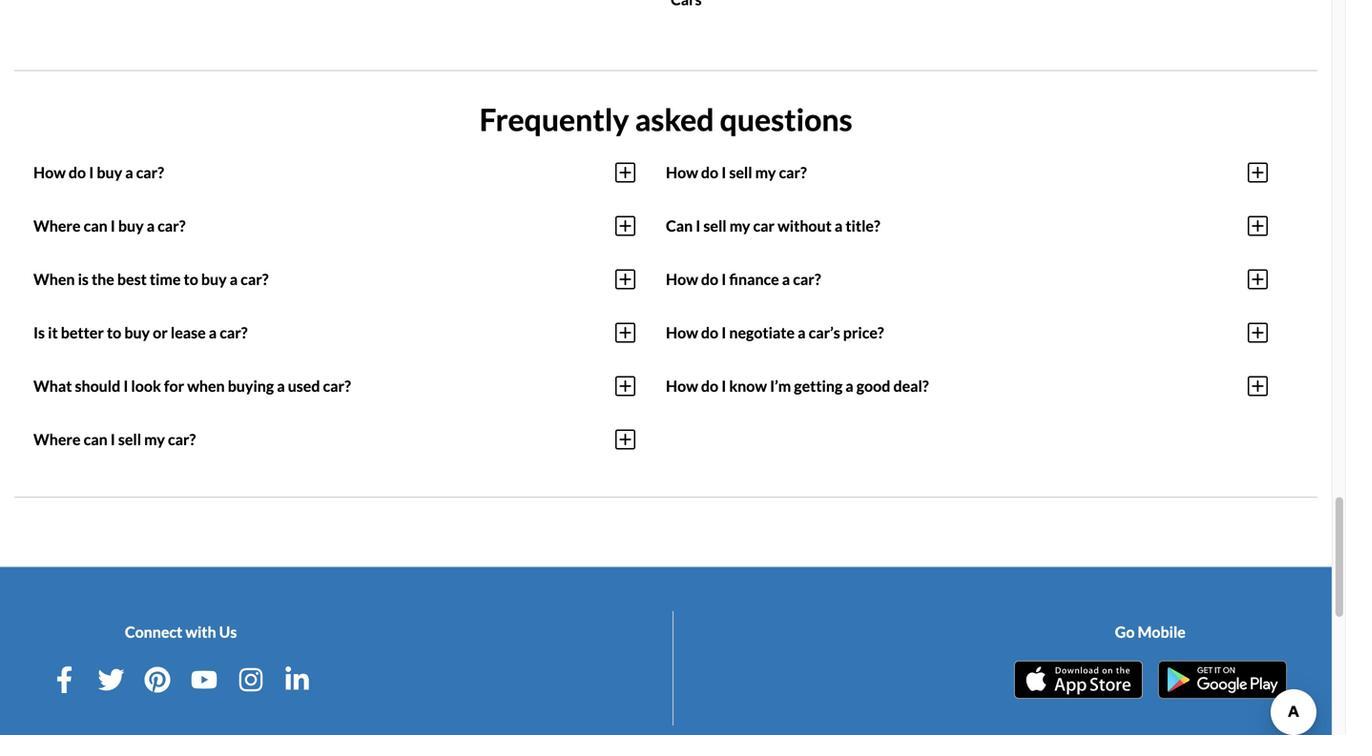 Task type: describe. For each thing, give the bounding box(es) containing it.
buy right time
[[201, 270, 227, 289]]

frequently
[[479, 101, 629, 138]]

do for buy
[[69, 163, 86, 182]]

sell for how do i sell my car?
[[729, 163, 752, 182]]

1 horizontal spatial my
[[730, 217, 750, 235]]

i for where can i sell my car?
[[110, 430, 115, 449]]

car
[[753, 217, 775, 235]]

do for negotiate
[[701, 323, 719, 342]]

where can i buy a car?
[[33, 217, 186, 235]]

go
[[1115, 623, 1135, 641]]

how for how do i know i'm getting a good deal?
[[666, 377, 698, 396]]

how for how do i buy a car?
[[33, 163, 66, 182]]

when is the best time to buy a car?
[[33, 270, 269, 289]]

can i sell my car without a title? button
[[666, 199, 1268, 253]]

a left the car's
[[798, 323, 806, 342]]

how do i sell my car? button
[[666, 146, 1268, 199]]

plus square image for where can i sell my car?
[[615, 428, 635, 451]]

car? inside dropdown button
[[168, 430, 196, 449]]

the
[[92, 270, 114, 289]]

i'm
[[770, 377, 791, 396]]

plus square image for what should i look for when buying a used car?
[[615, 375, 635, 398]]

to inside dropdown button
[[184, 270, 198, 289]]

is
[[33, 323, 45, 342]]

go mobile
[[1115, 623, 1186, 641]]

how do i finance a car? button
[[666, 253, 1268, 306]]

car? up time
[[158, 217, 186, 235]]

car? right used
[[323, 377, 351, 396]]

download on the app store image
[[1014, 661, 1143, 699]]

plus square image for is it better to buy or lease a car?
[[615, 321, 635, 344]]

where for where can i buy a car?
[[33, 217, 81, 235]]

how for how do i sell my car?
[[666, 163, 698, 182]]

i for where can i buy a car?
[[110, 217, 115, 235]]

how for how do i negotiate a car's price?
[[666, 323, 698, 342]]

or
[[153, 323, 168, 342]]

for
[[164, 377, 184, 396]]

how for how do i finance a car?
[[666, 270, 698, 289]]

questions
[[720, 101, 852, 138]]

do for finance
[[701, 270, 719, 289]]

is it better to buy or lease a car?
[[33, 323, 248, 342]]

what should i look for when buying a used car?
[[33, 377, 351, 396]]

can for sell
[[84, 430, 107, 449]]

plus square image for when is the best time to buy a car?
[[615, 268, 635, 291]]

twitter image
[[98, 667, 124, 693]]

plus square image for how do i buy a car?
[[615, 161, 635, 184]]

car? right time
[[241, 270, 269, 289]]

what
[[33, 377, 72, 396]]

i for how do i sell my car?
[[721, 163, 726, 182]]

a up the where can i buy a car?
[[125, 163, 133, 182]]

negotiate
[[729, 323, 795, 342]]

plus square image for how do i sell my car?
[[1248, 161, 1268, 184]]

plus square image for where can i buy a car?
[[615, 214, 635, 237]]

linkedin image
[[284, 667, 311, 693]]

facebook image
[[51, 667, 78, 693]]

getting
[[794, 377, 843, 396]]

buying
[[228, 377, 274, 396]]

asked
[[635, 101, 714, 138]]

how do i sell my car?
[[666, 163, 807, 182]]

do for sell
[[701, 163, 719, 182]]

can for buy
[[84, 217, 107, 235]]

it
[[48, 323, 58, 342]]

frequently asked questions
[[479, 101, 852, 138]]

car? up the where can i buy a car?
[[136, 163, 164, 182]]

know
[[729, 377, 767, 396]]

when is the best time to buy a car? button
[[33, 253, 635, 306]]

car? down questions
[[779, 163, 807, 182]]

buy up best
[[118, 217, 144, 235]]

plus square image for can i sell my car without a title?
[[1248, 214, 1268, 237]]

title?
[[846, 217, 880, 235]]

i for what should i look for when buying a used car?
[[123, 377, 128, 396]]

how do i negotiate a car's price? button
[[666, 306, 1268, 359]]

buy inside 'dropdown button'
[[124, 323, 150, 342]]



Task type: vqa. For each thing, say whether or not it's contained in the screenshot.
What should I look for when buying a used car?
yes



Task type: locate. For each thing, give the bounding box(es) containing it.
sell inside dropdown button
[[118, 430, 141, 449]]

do left negotiate
[[701, 323, 719, 342]]

0 horizontal spatial sell
[[118, 430, 141, 449]]

get it on google play image
[[1158, 661, 1287, 699]]

my left car
[[730, 217, 750, 235]]

time
[[150, 270, 181, 289]]

better
[[61, 323, 104, 342]]

mobile
[[1138, 623, 1186, 641]]

plus square image inside where can i sell my car? dropdown button
[[615, 428, 635, 451]]

0 vertical spatial plus square image
[[1248, 161, 1268, 184]]

car? down "for"
[[168, 430, 196, 449]]

where down what
[[33, 430, 81, 449]]

do
[[69, 163, 86, 182], [701, 163, 719, 182], [701, 270, 719, 289], [701, 323, 719, 342], [701, 377, 719, 396]]

plus square image
[[615, 161, 635, 184], [615, 214, 635, 237], [1248, 214, 1268, 237], [615, 268, 635, 291], [1248, 268, 1268, 291], [615, 321, 635, 344], [1248, 321, 1268, 344], [1248, 375, 1268, 398], [615, 428, 635, 451]]

my inside dropdown button
[[144, 430, 165, 449]]

2 can from the top
[[84, 430, 107, 449]]

a left title?
[[835, 217, 843, 235]]

how up the where can i buy a car?
[[33, 163, 66, 182]]

plus square image inside what should i look for when buying a used car? dropdown button
[[615, 375, 635, 398]]

us
[[219, 623, 237, 641]]

i inside dropdown button
[[721, 270, 726, 289]]

connect with us
[[125, 623, 237, 641]]

1 vertical spatial plus square image
[[615, 375, 635, 398]]

how do i buy a car? button
[[33, 146, 635, 199]]

can inside dropdown button
[[84, 430, 107, 449]]

1 where from the top
[[33, 217, 81, 235]]

i up can i sell my car without a title?
[[721, 163, 726, 182]]

how inside dropdown button
[[666, 270, 698, 289]]

a
[[125, 163, 133, 182], [147, 217, 155, 235], [835, 217, 843, 235], [230, 270, 238, 289], [782, 270, 790, 289], [209, 323, 217, 342], [798, 323, 806, 342], [277, 377, 285, 396], [846, 377, 854, 396]]

when
[[33, 270, 75, 289]]

can
[[84, 217, 107, 235], [84, 430, 107, 449]]

finance
[[729, 270, 779, 289]]

can down the how do i buy a car?
[[84, 217, 107, 235]]

instagram image
[[237, 667, 264, 693]]

1 can from the top
[[84, 217, 107, 235]]

is
[[78, 270, 89, 289]]

a inside dropdown button
[[782, 270, 790, 289]]

to
[[184, 270, 198, 289], [107, 323, 121, 342]]

best
[[117, 270, 147, 289]]

look
[[131, 377, 161, 396]]

how left know
[[666, 377, 698, 396]]

2 where from the top
[[33, 430, 81, 449]]

where can i sell my car?
[[33, 430, 196, 449]]

to inside 'dropdown button'
[[107, 323, 121, 342]]

a right time
[[230, 270, 238, 289]]

0 vertical spatial can
[[84, 217, 107, 235]]

i inside dropdown button
[[110, 430, 115, 449]]

where can i sell my car? button
[[33, 413, 635, 466]]

plus square image
[[1248, 161, 1268, 184], [615, 375, 635, 398]]

how left negotiate
[[666, 323, 698, 342]]

where can i buy a car? button
[[33, 199, 635, 253]]

is it better to buy or lease a car? button
[[33, 306, 635, 359]]

car?
[[136, 163, 164, 182], [779, 163, 807, 182], [158, 217, 186, 235], [241, 270, 269, 289], [793, 270, 821, 289], [220, 323, 248, 342], [323, 377, 351, 396], [168, 430, 196, 449]]

2 vertical spatial sell
[[118, 430, 141, 449]]

i for how do i buy a car?
[[89, 163, 94, 182]]

1 vertical spatial can
[[84, 430, 107, 449]]

buy
[[97, 163, 122, 182], [118, 217, 144, 235], [201, 270, 227, 289], [124, 323, 150, 342]]

good
[[857, 377, 890, 396]]

lease
[[171, 323, 206, 342]]

do down asked
[[701, 163, 719, 182]]

to right better
[[107, 323, 121, 342]]

1 vertical spatial my
[[730, 217, 750, 235]]

1 vertical spatial sell
[[703, 217, 727, 235]]

sell down look
[[118, 430, 141, 449]]

deal?
[[893, 377, 929, 396]]

i left know
[[721, 377, 726, 396]]

used
[[288, 377, 320, 396]]

with
[[185, 623, 216, 641]]

sell for where can i sell my car?
[[118, 430, 141, 449]]

price?
[[843, 323, 884, 342]]

plus square image inside how do i negotiate a car's price? dropdown button
[[1248, 321, 1268, 344]]

a right finance
[[782, 270, 790, 289]]

can inside dropdown button
[[84, 217, 107, 235]]

1 horizontal spatial sell
[[703, 217, 727, 235]]

car? inside 'dropdown button'
[[220, 323, 248, 342]]

do left know
[[701, 377, 719, 396]]

i for how do i finance a car?
[[721, 270, 726, 289]]

plus square image inside how do i buy a car? dropdown button
[[615, 161, 635, 184]]

2 horizontal spatial my
[[755, 163, 776, 182]]

car's
[[809, 323, 840, 342]]

0 vertical spatial sell
[[729, 163, 752, 182]]

0 horizontal spatial my
[[144, 430, 165, 449]]

without
[[778, 217, 832, 235]]

when
[[187, 377, 225, 396]]

2 vertical spatial my
[[144, 430, 165, 449]]

how do i negotiate a car's price?
[[666, 323, 884, 342]]

i left finance
[[721, 270, 726, 289]]

1 vertical spatial where
[[33, 430, 81, 449]]

plus square image inside is it better to buy or lease a car? 'dropdown button'
[[615, 321, 635, 344]]

i left negotiate
[[721, 323, 726, 342]]

plus square image inside when is the best time to buy a car? dropdown button
[[615, 268, 635, 291]]

a left good
[[846, 377, 854, 396]]

0 horizontal spatial plus square image
[[615, 375, 635, 398]]

how down can
[[666, 270, 698, 289]]

car? right finance
[[793, 270, 821, 289]]

sell up can i sell my car without a title?
[[729, 163, 752, 182]]

plus square image inside how do i sell my car? dropdown button
[[1248, 161, 1268, 184]]

can i sell my car without a title?
[[666, 217, 880, 235]]

how up can
[[666, 163, 698, 182]]

do inside dropdown button
[[701, 270, 719, 289]]

plus square image for how do i negotiate a car's price?
[[1248, 321, 1268, 344]]

how do i know i'm getting a good deal? button
[[666, 359, 1268, 413]]

a left used
[[277, 377, 285, 396]]

car? inside dropdown button
[[793, 270, 821, 289]]

buy up the where can i buy a car?
[[97, 163, 122, 182]]

plus square image inside can i sell my car without a title? dropdown button
[[1248, 214, 1268, 237]]

sell right can
[[703, 217, 727, 235]]

can down should
[[84, 430, 107, 449]]

1 vertical spatial to
[[107, 323, 121, 342]]

plus square image inside the how do i finance a car? dropdown button
[[1248, 268, 1268, 291]]

i down should
[[110, 430, 115, 449]]

should
[[75, 377, 120, 396]]

can
[[666, 217, 693, 235]]

a inside 'dropdown button'
[[209, 323, 217, 342]]

connect
[[125, 623, 182, 641]]

to right time
[[184, 270, 198, 289]]

where up when at the top
[[33, 217, 81, 235]]

0 vertical spatial my
[[755, 163, 776, 182]]

what should i look for when buying a used car? button
[[33, 359, 635, 413]]

where inside dropdown button
[[33, 217, 81, 235]]

do for know
[[701, 377, 719, 396]]

plus square image inside where can i buy a car? dropdown button
[[615, 214, 635, 237]]

i up the
[[110, 217, 115, 235]]

sell
[[729, 163, 752, 182], [703, 217, 727, 235], [118, 430, 141, 449]]

how
[[33, 163, 66, 182], [666, 163, 698, 182], [666, 270, 698, 289], [666, 323, 698, 342], [666, 377, 698, 396]]

2 horizontal spatial sell
[[729, 163, 752, 182]]

how do i buy a car?
[[33, 163, 164, 182]]

how do i finance a car?
[[666, 270, 821, 289]]

i up the where can i buy a car?
[[89, 163, 94, 182]]

how do i know i'm getting a good deal?
[[666, 377, 929, 396]]

where
[[33, 217, 81, 235], [33, 430, 81, 449]]

my for how do i sell my car?
[[755, 163, 776, 182]]

a right lease at the left of page
[[209, 323, 217, 342]]

i for how do i know i'm getting a good deal?
[[721, 377, 726, 396]]

i left look
[[123, 377, 128, 396]]

my down look
[[144, 430, 165, 449]]

my up car
[[755, 163, 776, 182]]

car? right lease at the left of page
[[220, 323, 248, 342]]

plus square image for how do i finance a car?
[[1248, 268, 1268, 291]]

youtube image
[[191, 667, 218, 693]]

0 vertical spatial where
[[33, 217, 81, 235]]

my
[[755, 163, 776, 182], [730, 217, 750, 235], [144, 430, 165, 449]]

buy left or
[[124, 323, 150, 342]]

1 horizontal spatial to
[[184, 270, 198, 289]]

0 horizontal spatial to
[[107, 323, 121, 342]]

i
[[89, 163, 94, 182], [721, 163, 726, 182], [110, 217, 115, 235], [696, 217, 701, 235], [721, 270, 726, 289], [721, 323, 726, 342], [123, 377, 128, 396], [721, 377, 726, 396], [110, 430, 115, 449]]

0 vertical spatial to
[[184, 270, 198, 289]]

pinterest image
[[144, 667, 171, 693]]

1 horizontal spatial plus square image
[[1248, 161, 1268, 184]]

where inside dropdown button
[[33, 430, 81, 449]]

i right can
[[696, 217, 701, 235]]

plus square image for how do i know i'm getting a good deal?
[[1248, 375, 1268, 398]]

plus square image inside 'how do i know i'm getting a good deal?' dropdown button
[[1248, 375, 1268, 398]]

do left finance
[[701, 270, 719, 289]]

where for where can i sell my car?
[[33, 430, 81, 449]]

do up the where can i buy a car?
[[69, 163, 86, 182]]

my for where can i sell my car?
[[144, 430, 165, 449]]

a up when is the best time to buy a car?
[[147, 217, 155, 235]]

i for how do i negotiate a car's price?
[[721, 323, 726, 342]]



